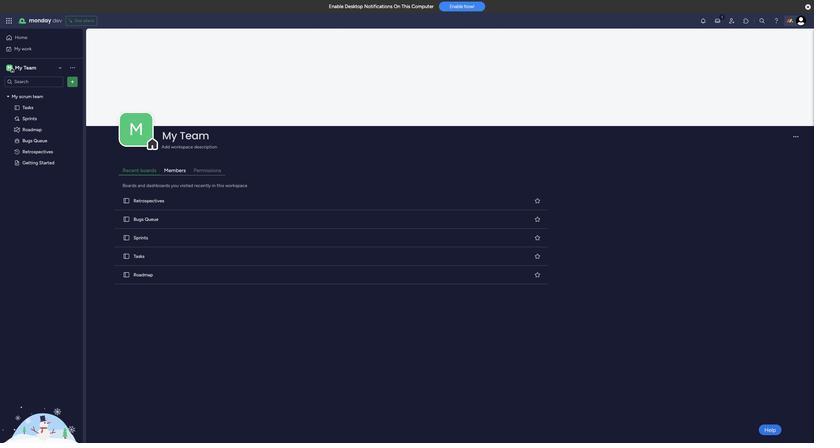 Task type: describe. For each thing, give the bounding box(es) containing it.
help image
[[774, 18, 780, 24]]

visited
[[180, 183, 193, 189]]

notifications image
[[701, 18, 707, 24]]

getting
[[22, 160, 38, 166]]

my right caret down icon
[[12, 94, 18, 99]]

scrum
[[19, 94, 32, 99]]

monday dev
[[29, 17, 62, 24]]

members
[[164, 168, 186, 174]]

my scrum team
[[12, 94, 43, 99]]

enable for enable now!
[[450, 4, 463, 9]]

recent
[[123, 168, 139, 174]]

tasks inside quick search results "list box"
[[134, 254, 145, 259]]

inbox image
[[715, 18, 721, 24]]

public board image for roadmap
[[123, 272, 130, 279]]

my inside button
[[14, 46, 21, 52]]

public board image inside tasks link
[[123, 253, 130, 260]]

home
[[15, 35, 27, 40]]

roadmap inside list box
[[22, 127, 42, 133]]

monday
[[29, 17, 51, 24]]

roadmap inside quick search results "list box"
[[134, 272, 153, 278]]

v2 ellipsis image
[[794, 136, 799, 142]]

add
[[162, 144, 170, 150]]

m for the bottom workspace image
[[129, 119, 143, 140]]

dashboards
[[146, 183, 170, 189]]

description
[[194, 144, 217, 150]]

1 horizontal spatial team
[[180, 128, 209, 143]]

this
[[402, 4, 411, 9]]

retrospectives link
[[113, 192, 550, 210]]

public board image for retrospectives
[[123, 197, 130, 205]]

retrospectives inside quick search results "list box"
[[134, 198, 164, 204]]

now!
[[465, 4, 475, 9]]

enable for enable desktop notifications on this computer
[[329, 4, 344, 9]]

1 vertical spatial workspace
[[225, 183, 247, 189]]

1 horizontal spatial my team
[[162, 128, 209, 143]]

notifications
[[364, 4, 393, 9]]

bugs inside list box
[[22, 138, 33, 144]]

search everything image
[[759, 18, 766, 24]]

1 vertical spatial workspace image
[[120, 113, 153, 146]]

computer
[[412, 4, 434, 9]]

queue inside list box
[[34, 138, 47, 144]]

my team inside workspace selection element
[[15, 65, 36, 71]]

m button
[[120, 113, 153, 146]]

tasks inside list box
[[22, 105, 33, 110]]

quick search results list box
[[113, 192, 550, 285]]

sprints inside quick search results "list box"
[[134, 235, 148, 241]]

enable desktop notifications on this computer
[[329, 4, 434, 9]]

lottie animation element
[[0, 378, 83, 444]]

roadmap link
[[113, 266, 550, 285]]

options image
[[69, 79, 76, 85]]

in
[[212, 183, 216, 189]]

my inside workspace selection element
[[15, 65, 22, 71]]

workspace selection element
[[6, 64, 37, 72]]

permissions
[[194, 168, 221, 174]]

add to favorites image for sprints
[[535, 235, 541, 241]]

christina overa image
[[797, 16, 807, 26]]

select product image
[[6, 18, 12, 24]]

My Team field
[[161, 128, 788, 143]]

sprints link
[[113, 229, 550, 248]]



Task type: locate. For each thing, give the bounding box(es) containing it.
1 public board image from the top
[[123, 197, 130, 205]]

0 horizontal spatial sprints
[[22, 116, 37, 121]]

see
[[75, 18, 82, 23]]

team inside workspace selection element
[[24, 65, 36, 71]]

help button
[[760, 425, 782, 436]]

public board image
[[123, 197, 130, 205], [123, 235, 130, 242], [123, 272, 130, 279]]

1 vertical spatial roadmap
[[134, 272, 153, 278]]

1 add to favorites image from the top
[[535, 216, 541, 223]]

add to favorites image for tasks
[[535, 253, 541, 260]]

work
[[22, 46, 32, 52]]

0 vertical spatial bugs queue
[[22, 138, 47, 144]]

m for the top workspace image
[[7, 65, 11, 70]]

started
[[39, 160, 54, 166]]

1 horizontal spatial tasks
[[134, 254, 145, 259]]

0 horizontal spatial roadmap
[[22, 127, 42, 133]]

retrospectives inside list box
[[22, 149, 53, 155]]

1 horizontal spatial sprints
[[134, 235, 148, 241]]

0 vertical spatial workspace
[[171, 144, 193, 150]]

bugs
[[22, 138, 33, 144], [134, 217, 144, 222]]

team up search in workspace field
[[24, 65, 36, 71]]

my down 'my work'
[[15, 65, 22, 71]]

tasks link
[[113, 248, 550, 266]]

0 horizontal spatial workspace
[[171, 144, 193, 150]]

1 vertical spatial sprints
[[134, 235, 148, 241]]

enable left now!
[[450, 4, 463, 9]]

my left work
[[14, 46, 21, 52]]

sprints inside list box
[[22, 116, 37, 121]]

my work
[[14, 46, 32, 52]]

1 vertical spatial add to favorites image
[[535, 253, 541, 260]]

add to favorites image for roadmap
[[535, 272, 541, 278]]

2 add to favorites image from the top
[[535, 235, 541, 241]]

0 horizontal spatial team
[[24, 65, 36, 71]]

1 vertical spatial public board image
[[123, 235, 130, 242]]

list box containing my scrum team
[[0, 90, 83, 256]]

2 public board image from the top
[[123, 235, 130, 242]]

0 horizontal spatial workspace image
[[6, 64, 13, 71]]

add to favorites image inside roadmap link
[[535, 272, 541, 278]]

dapulse close image
[[806, 4, 811, 10]]

1 vertical spatial tasks
[[134, 254, 145, 259]]

2 vertical spatial public board image
[[123, 272, 130, 279]]

plans
[[84, 18, 94, 23]]

public board image
[[14, 105, 20, 111], [14, 160, 20, 166], [123, 216, 130, 223], [123, 253, 130, 260]]

home button
[[4, 33, 70, 43]]

m inside popup button
[[129, 119, 143, 140]]

0 vertical spatial m
[[7, 65, 11, 70]]

add to favorites image inside sprints link
[[535, 235, 541, 241]]

0 horizontal spatial bugs
[[22, 138, 33, 144]]

this
[[217, 183, 224, 189]]

help
[[765, 427, 777, 434]]

2 add to favorites image from the top
[[535, 253, 541, 260]]

1 add to favorites image from the top
[[535, 198, 541, 204]]

option
[[0, 91, 83, 92]]

0 horizontal spatial enable
[[329, 4, 344, 9]]

1 horizontal spatial workspace image
[[120, 113, 153, 146]]

add to favorites image
[[535, 216, 541, 223], [535, 235, 541, 241], [535, 272, 541, 278]]

my up add
[[162, 128, 177, 143]]

invite members image
[[729, 18, 736, 24]]

boards
[[141, 168, 156, 174]]

m inside workspace selection element
[[7, 65, 11, 70]]

bugs queue link
[[113, 210, 550, 229]]

enable now!
[[450, 4, 475, 9]]

public board image inside retrospectives link
[[123, 197, 130, 205]]

enable inside button
[[450, 4, 463, 9]]

0 vertical spatial my team
[[15, 65, 36, 71]]

recently
[[194, 183, 211, 189]]

on
[[394, 4, 401, 9]]

3 public board image from the top
[[123, 272, 130, 279]]

my
[[14, 46, 21, 52], [15, 65, 22, 71], [12, 94, 18, 99], [162, 128, 177, 143]]

workspace image
[[6, 64, 13, 71], [120, 113, 153, 146]]

list box
[[0, 90, 83, 256]]

public board image inside roadmap link
[[123, 272, 130, 279]]

workspace options image
[[69, 64, 76, 71]]

getting started
[[22, 160, 54, 166]]

0 vertical spatial queue
[[34, 138, 47, 144]]

tasks
[[22, 105, 33, 110], [134, 254, 145, 259]]

1 vertical spatial team
[[180, 128, 209, 143]]

caret down image
[[7, 94, 9, 99]]

1 vertical spatial retrospectives
[[134, 198, 164, 204]]

sprints
[[22, 116, 37, 121], [134, 235, 148, 241]]

m
[[7, 65, 11, 70], [129, 119, 143, 140]]

retrospectives up getting started
[[22, 149, 53, 155]]

2 vertical spatial add to favorites image
[[535, 272, 541, 278]]

1 vertical spatial my team
[[162, 128, 209, 143]]

0 vertical spatial bugs
[[22, 138, 33, 144]]

lottie animation image
[[0, 378, 83, 444]]

Search in workspace field
[[14, 78, 54, 86]]

roadmap
[[22, 127, 42, 133], [134, 272, 153, 278]]

0 vertical spatial team
[[24, 65, 36, 71]]

see plans
[[75, 18, 94, 23]]

retrospectives
[[22, 149, 53, 155], [134, 198, 164, 204]]

0 horizontal spatial tasks
[[22, 105, 33, 110]]

enable now! button
[[439, 2, 486, 11]]

1 horizontal spatial bugs
[[134, 217, 144, 222]]

1 vertical spatial m
[[129, 119, 143, 140]]

dev
[[53, 17, 62, 24]]

0 vertical spatial public board image
[[123, 197, 130, 205]]

my team up search in workspace field
[[15, 65, 36, 71]]

0 vertical spatial workspace image
[[6, 64, 13, 71]]

public board image for sprints
[[123, 235, 130, 242]]

my team up "add workspace description"
[[162, 128, 209, 143]]

add to favorites image inside bugs queue link
[[535, 216, 541, 223]]

and
[[138, 183, 145, 189]]

1 vertical spatial bugs
[[134, 217, 144, 222]]

0 horizontal spatial retrospectives
[[22, 149, 53, 155]]

1 horizontal spatial enable
[[450, 4, 463, 9]]

0 vertical spatial add to favorites image
[[535, 216, 541, 223]]

workspace right add
[[171, 144, 193, 150]]

add workspace description
[[162, 144, 217, 150]]

team
[[24, 65, 36, 71], [180, 128, 209, 143]]

0 vertical spatial roadmap
[[22, 127, 42, 133]]

add to favorites image
[[535, 198, 541, 204], [535, 253, 541, 260]]

1 horizontal spatial retrospectives
[[134, 198, 164, 204]]

bugs queue inside quick search results "list box"
[[134, 217, 159, 222]]

my team
[[15, 65, 36, 71], [162, 128, 209, 143]]

add to favorites image for retrospectives
[[535, 198, 541, 204]]

workspace
[[171, 144, 193, 150], [225, 183, 247, 189]]

boards
[[123, 183, 137, 189]]

public board image inside sprints link
[[123, 235, 130, 242]]

see plans button
[[66, 16, 97, 26]]

1 horizontal spatial roadmap
[[134, 272, 153, 278]]

0 vertical spatial sprints
[[22, 116, 37, 121]]

0 vertical spatial tasks
[[22, 105, 33, 110]]

0 horizontal spatial my team
[[15, 65, 36, 71]]

1 horizontal spatial m
[[129, 119, 143, 140]]

bugs inside bugs queue link
[[134, 217, 144, 222]]

queue
[[34, 138, 47, 144], [145, 217, 159, 222]]

boards and dashboards you visited recently in this workspace
[[123, 183, 247, 189]]

0 horizontal spatial queue
[[34, 138, 47, 144]]

1 horizontal spatial bugs queue
[[134, 217, 159, 222]]

team up "add workspace description"
[[180, 128, 209, 143]]

my work button
[[4, 44, 70, 54]]

enable
[[329, 4, 344, 9], [450, 4, 463, 9]]

team
[[33, 94, 43, 99]]

add to favorites image inside tasks link
[[535, 253, 541, 260]]

you
[[171, 183, 179, 189]]

add to favorites image for bugs queue
[[535, 216, 541, 223]]

desktop
[[345, 4, 363, 9]]

queue inside quick search results "list box"
[[145, 217, 159, 222]]

0 horizontal spatial bugs queue
[[22, 138, 47, 144]]

1 horizontal spatial workspace
[[225, 183, 247, 189]]

0 vertical spatial add to favorites image
[[535, 198, 541, 204]]

retrospectives down and in the left top of the page
[[134, 198, 164, 204]]

0 horizontal spatial m
[[7, 65, 11, 70]]

bugs queue
[[22, 138, 47, 144], [134, 217, 159, 222]]

workspace right this
[[225, 183, 247, 189]]

1 vertical spatial queue
[[145, 217, 159, 222]]

recent boards
[[123, 168, 156, 174]]

enable left desktop
[[329, 4, 344, 9]]

apps image
[[744, 18, 750, 24]]

1 vertical spatial add to favorites image
[[535, 235, 541, 241]]

1 vertical spatial bugs queue
[[134, 217, 159, 222]]

3 add to favorites image from the top
[[535, 272, 541, 278]]

1 horizontal spatial queue
[[145, 217, 159, 222]]

1 image
[[720, 13, 726, 21]]

0 vertical spatial retrospectives
[[22, 149, 53, 155]]



Task type: vqa. For each thing, say whether or not it's contained in the screenshot.
you'll
no



